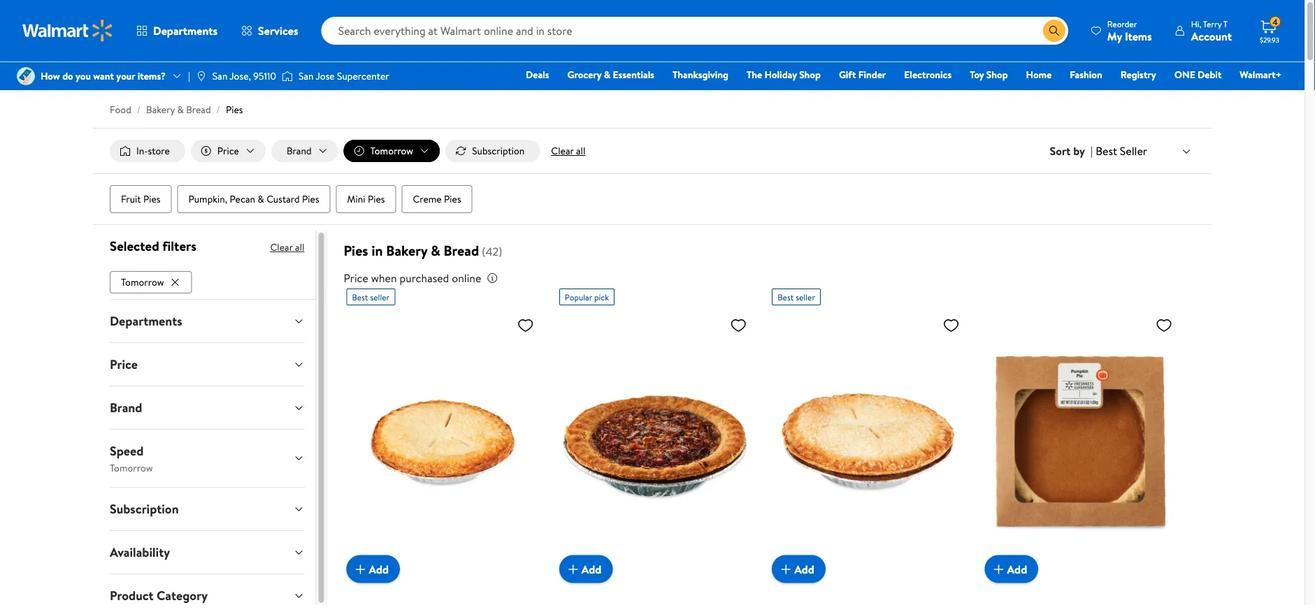 Task type: describe. For each thing, give the bounding box(es) containing it.
clear all for the topmost clear all button
[[551, 144, 585, 158]]

add button for freshness guaranteed 10 inch pumpkin pie image
[[985, 556, 1038, 584]]

reorder my items
[[1107, 18, 1152, 44]]

supercenter
[[337, 69, 389, 83]]

how do you want your items?
[[41, 69, 166, 83]]

food
[[110, 103, 131, 116]]

best seller button
[[1093, 142, 1195, 160]]

the holiday shop link
[[740, 67, 827, 82]]

price inside tab
[[110, 356, 138, 373]]

95110
[[253, 69, 276, 83]]

shop inside the holiday shop link
[[799, 68, 821, 81]]

tomorrow inside speed tab
[[110, 461, 153, 475]]

tomorrow inside button
[[121, 275, 164, 289]]

san jose supercenter
[[299, 69, 389, 83]]

sort by |
[[1050, 143, 1093, 159]]

add to favorites list, freshness guaranteed apple pie, 4 in, 3.5 oz image
[[943, 317, 960, 334]]

walmart+ link
[[1234, 67, 1288, 82]]

jose
[[316, 69, 335, 83]]

pies inside "link"
[[143, 192, 160, 206]]

product category
[[110, 587, 208, 605]]

filters
[[162, 237, 196, 255]]

purchased
[[400, 271, 449, 286]]

t
[[1224, 18, 1228, 30]]

1 vertical spatial brand button
[[99, 386, 316, 429]]

creme pies link
[[402, 185, 472, 213]]

add to favorites list, freshness guaranteed mini pecan pie, 4 oz image
[[730, 317, 747, 334]]

selected filters
[[110, 237, 196, 255]]

pies right the mini
[[368, 192, 385, 206]]

when
[[371, 271, 397, 286]]

hi, terry t account
[[1191, 18, 1232, 44]]

$29.93
[[1260, 35, 1280, 44]]

electronics
[[904, 68, 952, 81]]

selected
[[110, 237, 159, 255]]

home
[[1026, 68, 1052, 81]]

category
[[157, 587, 208, 605]]

add to favorites list, freshness guaranteed 10 inch pumpkin pie image
[[1156, 317, 1173, 334]]

holiday
[[765, 68, 797, 81]]

gift finder link
[[833, 67, 892, 82]]

home link
[[1020, 67, 1058, 82]]

fashion
[[1070, 68, 1102, 81]]

& inside pumpkin, pecan & custard pies link
[[258, 192, 264, 206]]

availability
[[110, 544, 170, 561]]

add button for the freshness guaranteed apple pie, 4 in, 3.5 oz image
[[772, 556, 826, 584]]

your
[[116, 69, 135, 83]]

departments button
[[124, 14, 229, 48]]

product
[[110, 587, 154, 605]]

shop inside "toy shop" link
[[986, 68, 1008, 81]]

applied filters section element
[[110, 237, 196, 255]]

speed tab
[[99, 430, 316, 487]]

mini
[[347, 192, 365, 206]]

subscription inside button
[[472, 144, 525, 158]]

pies link
[[226, 103, 243, 116]]

pies right custard at left top
[[302, 192, 319, 206]]

1 vertical spatial price
[[344, 271, 368, 286]]

bakery & bread link
[[146, 103, 211, 116]]

online
[[452, 271, 481, 286]]

tomorrow button
[[344, 140, 440, 162]]

| inside sort and filter section element
[[1091, 143, 1093, 159]]

grocery & essentials link
[[561, 67, 661, 82]]

all for the topmost clear all button
[[576, 144, 585, 158]]

creme pies
[[413, 192, 461, 206]]

seller
[[1120, 143, 1147, 159]]

services
[[258, 23, 298, 38]]

the
[[747, 68, 762, 81]]

subscription inside dropdown button
[[110, 500, 179, 518]]

popular pick
[[565, 291, 609, 303]]

freshness guaranteed mini cherry pie, 4 oz image
[[346, 311, 540, 572]]

pecan
[[230, 192, 255, 206]]

grocery
[[567, 68, 602, 81]]

pumpkin, pecan & custard pies
[[188, 192, 319, 206]]

all for clear all button to the bottom
[[295, 241, 304, 254]]

(42)
[[482, 244, 502, 259]]

debit
[[1198, 68, 1222, 81]]

by
[[1073, 143, 1085, 159]]

availability button
[[99, 531, 316, 574]]

0 vertical spatial price button
[[191, 140, 266, 162]]

essentials
[[613, 68, 654, 81]]

freshness guaranteed mini pecan pie, 4 oz image
[[559, 311, 752, 572]]

terry
[[1203, 18, 1222, 30]]

add to cart image for best
[[778, 561, 794, 578]]

legal information image
[[487, 273, 498, 284]]

deals
[[526, 68, 549, 81]]

in-store
[[136, 144, 170, 158]]

food / bakery & bread / pies
[[110, 103, 243, 116]]

best for freshness guaranteed mini cherry pie, 4 oz "image"
[[352, 291, 368, 303]]

registry link
[[1114, 67, 1163, 82]]

brand inside brand tab
[[110, 399, 142, 417]]

san for san jose, 95110
[[212, 69, 228, 83]]

Walmart Site-Wide search field
[[321, 17, 1068, 45]]

best for the freshness guaranteed apple pie, 4 in, 3.5 oz image
[[778, 291, 794, 303]]

clear for the topmost clear all button
[[551, 144, 574, 158]]

tomorrow inside dropdown button
[[370, 144, 413, 158]]

gift finder
[[839, 68, 886, 81]]

add for the freshness guaranteed apple pie, 4 in, 3.5 oz image
[[794, 562, 814, 577]]

bakery for in
[[386, 241, 428, 261]]

subscription button
[[446, 140, 540, 162]]

 image for san
[[282, 69, 293, 83]]

do
[[62, 69, 73, 83]]

1 vertical spatial clear all button
[[270, 236, 304, 259]]

you
[[76, 69, 91, 83]]

speed
[[110, 442, 144, 460]]

thanksgiving
[[673, 68, 729, 81]]

fruit
[[121, 192, 141, 206]]

 image for how
[[17, 67, 35, 85]]

1 / from the left
[[137, 103, 141, 116]]

1 vertical spatial price button
[[99, 343, 316, 386]]

brand tab
[[99, 386, 316, 429]]

bread for /
[[186, 103, 211, 116]]

sort
[[1050, 143, 1071, 159]]

custard
[[266, 192, 300, 206]]

seller for freshness guaranteed mini cherry pie, 4 oz "image"
[[370, 291, 390, 303]]

best seller for freshness guaranteed mini cherry pie, 4 oz "image"
[[352, 291, 390, 303]]

grocery & essentials
[[567, 68, 654, 81]]

deals link
[[520, 67, 556, 82]]



Task type: locate. For each thing, give the bounding box(es) containing it.
freshness guaranteed apple pie, 4 in, 3.5 oz image
[[772, 311, 965, 572]]

store
[[148, 144, 170, 158]]

1 horizontal spatial subscription
[[472, 144, 525, 158]]

0 vertical spatial price
[[217, 144, 239, 158]]

hi,
[[1191, 18, 1201, 30]]

how
[[41, 69, 60, 83]]

registry
[[1121, 68, 1156, 81]]

popular
[[565, 291, 592, 303]]

1 horizontal spatial san
[[299, 69, 314, 83]]

add for freshness guaranteed mini cherry pie, 4 oz "image"
[[369, 562, 389, 577]]

2 add button from the left
[[559, 556, 613, 584]]

| right by
[[1091, 143, 1093, 159]]

shop right toy
[[986, 68, 1008, 81]]

best seller
[[1096, 143, 1147, 159]]

all
[[576, 144, 585, 158], [295, 241, 304, 254]]

clear inside sort and filter section element
[[551, 144, 574, 158]]

my
[[1107, 28, 1122, 44]]

tomorrow down speed
[[110, 461, 153, 475]]

add for 'freshness guaranteed mini pecan pie, 4 oz' image
[[582, 562, 602, 577]]

add to cart image for popular
[[565, 561, 582, 578]]

& inside grocery & essentials link
[[604, 68, 611, 81]]

one debit link
[[1168, 67, 1228, 82]]

pick
[[594, 291, 609, 303]]

brand up custard at left top
[[287, 144, 312, 158]]

0 horizontal spatial /
[[137, 103, 141, 116]]

pies left in
[[344, 241, 368, 261]]

bread left pies link
[[186, 103, 211, 116]]

0 horizontal spatial add to cart image
[[352, 561, 369, 578]]

1 vertical spatial subscription
[[110, 500, 179, 518]]

0 horizontal spatial clear
[[270, 241, 293, 254]]

clear all
[[551, 144, 585, 158], [270, 241, 304, 254]]

1 vertical spatial |
[[1091, 143, 1093, 159]]

1 horizontal spatial best
[[778, 291, 794, 303]]

1 vertical spatial bakery
[[386, 241, 428, 261]]

toy
[[970, 68, 984, 81]]

4
[[1273, 16, 1278, 28]]

best seller for the freshness guaranteed apple pie, 4 in, 3.5 oz image
[[778, 291, 815, 303]]

speed tomorrow
[[110, 442, 153, 475]]

pies in bakery & bread (42)
[[344, 241, 502, 261]]

pies right creme
[[444, 192, 461, 206]]

bakery down items?
[[146, 103, 175, 116]]

freshness guaranteed 10 inch pumpkin pie image
[[985, 311, 1178, 572]]

1 shop from the left
[[799, 68, 821, 81]]

1 horizontal spatial shop
[[986, 68, 1008, 81]]

price button
[[191, 140, 266, 162], [99, 343, 316, 386]]

all inside sort and filter section element
[[576, 144, 585, 158]]

price tab
[[99, 343, 316, 386]]

brand inside sort and filter section element
[[287, 144, 312, 158]]

2 shop from the left
[[986, 68, 1008, 81]]

tomorrow button
[[110, 271, 192, 294]]

1 horizontal spatial clear all button
[[546, 140, 591, 162]]

0 vertical spatial clear
[[551, 144, 574, 158]]

0 vertical spatial bakery
[[146, 103, 175, 116]]

1 vertical spatial all
[[295, 241, 304, 254]]

san left jose,
[[212, 69, 228, 83]]

brand button
[[271, 140, 338, 162], [99, 386, 316, 429]]

clear right subscription button on the left top
[[551, 144, 574, 158]]

1 horizontal spatial all
[[576, 144, 585, 158]]

0 vertical spatial tomorrow
[[370, 144, 413, 158]]

food link
[[110, 103, 131, 116]]

1 horizontal spatial  image
[[282, 69, 293, 83]]

brand
[[287, 144, 312, 158], [110, 399, 142, 417]]

1 add from the left
[[369, 562, 389, 577]]

want
[[93, 69, 114, 83]]

0 horizontal spatial price
[[110, 356, 138, 373]]

1 horizontal spatial add to cart image
[[778, 561, 794, 578]]

1 horizontal spatial /
[[216, 103, 220, 116]]

items
[[1125, 28, 1152, 44]]

fashion link
[[1064, 67, 1109, 82]]

tomorrow list item
[[110, 268, 195, 294]]

bread up online
[[444, 241, 479, 261]]

1 vertical spatial clear
[[270, 241, 293, 254]]

1 horizontal spatial |
[[1091, 143, 1093, 159]]

bakery up price when purchased online
[[386, 241, 428, 261]]

jose,
[[230, 69, 251, 83]]

brand button down price tab
[[99, 386, 316, 429]]

0 vertical spatial brand button
[[271, 140, 338, 162]]

clear all for clear all button to the bottom
[[270, 241, 304, 254]]

0 vertical spatial departments
[[153, 23, 218, 38]]

reorder
[[1107, 18, 1137, 30]]

0 vertical spatial subscription
[[472, 144, 525, 158]]

tomorrow down selected
[[121, 275, 164, 289]]

price button down departments dropdown button
[[99, 343, 316, 386]]

add button for 'freshness guaranteed mini pecan pie, 4 oz' image
[[559, 556, 613, 584]]

clear for clear all button to the bottom
[[270, 241, 293, 254]]

1 horizontal spatial seller
[[796, 291, 815, 303]]

 image
[[17, 67, 35, 85], [282, 69, 293, 83]]

2 / from the left
[[216, 103, 220, 116]]

1 horizontal spatial clear
[[551, 144, 574, 158]]

san left jose
[[299, 69, 314, 83]]

 image
[[196, 71, 207, 82]]

 image left how
[[17, 67, 35, 85]]

0 vertical spatial clear all button
[[546, 140, 591, 162]]

0 horizontal spatial all
[[295, 241, 304, 254]]

add to cart image for freshness guaranteed 10 inch pumpkin pie image
[[990, 561, 1007, 578]]

price button down pies link
[[191, 140, 266, 162]]

finder
[[858, 68, 886, 81]]

account
[[1191, 28, 1232, 44]]

/ left pies link
[[216, 103, 220, 116]]

shop
[[799, 68, 821, 81], [986, 68, 1008, 81]]

in
[[372, 241, 383, 261]]

1 add button from the left
[[346, 556, 400, 584]]

2 best seller from the left
[[778, 291, 815, 303]]

add to cart image
[[352, 561, 369, 578], [990, 561, 1007, 578]]

0 vertical spatial bread
[[186, 103, 211, 116]]

1 add to cart image from the left
[[565, 561, 582, 578]]

/
[[137, 103, 141, 116], [216, 103, 220, 116]]

4 add button from the left
[[985, 556, 1038, 584]]

1 san from the left
[[212, 69, 228, 83]]

2 seller from the left
[[796, 291, 815, 303]]

pumpkin,
[[188, 192, 227, 206]]

one debit
[[1174, 68, 1222, 81]]

4 add from the left
[[1007, 562, 1027, 577]]

2 vertical spatial price
[[110, 356, 138, 373]]

0 horizontal spatial shop
[[799, 68, 821, 81]]

shop right the holiday
[[799, 68, 821, 81]]

tomorrow up mini pies
[[370, 144, 413, 158]]

departments up items?
[[153, 23, 218, 38]]

add button for freshness guaranteed mini cherry pie, 4 oz "image"
[[346, 556, 400, 584]]

add to cart image for freshness guaranteed mini cherry pie, 4 oz "image"
[[352, 561, 369, 578]]

0 horizontal spatial clear all button
[[270, 236, 304, 259]]

|
[[188, 69, 190, 83], [1091, 143, 1093, 159]]

search icon image
[[1049, 25, 1060, 36]]

san for san jose supercenter
[[299, 69, 314, 83]]

subscription tab
[[99, 488, 316, 531]]

creme
[[413, 192, 442, 206]]

product category tab
[[99, 575, 316, 606]]

san
[[212, 69, 228, 83], [299, 69, 314, 83]]

bread
[[186, 103, 211, 116], [444, 241, 479, 261]]

1 horizontal spatial best seller
[[778, 291, 815, 303]]

1 horizontal spatial bakery
[[386, 241, 428, 261]]

price inside sort and filter section element
[[217, 144, 239, 158]]

1 vertical spatial brand
[[110, 399, 142, 417]]

0 horizontal spatial bread
[[186, 103, 211, 116]]

0 vertical spatial brand
[[287, 144, 312, 158]]

pies down jose,
[[226, 103, 243, 116]]

0 vertical spatial all
[[576, 144, 585, 158]]

2 vertical spatial tomorrow
[[110, 461, 153, 475]]

0 horizontal spatial clear all
[[270, 241, 304, 254]]

1 add to cart image from the left
[[352, 561, 369, 578]]

/ right "food"
[[137, 103, 141, 116]]

3 add from the left
[[794, 562, 814, 577]]

1 vertical spatial bread
[[444, 241, 479, 261]]

1 best seller from the left
[[352, 291, 390, 303]]

2 horizontal spatial best
[[1096, 143, 1117, 159]]

clear all inside clear all button
[[551, 144, 585, 158]]

sort and filter section element
[[93, 129, 1212, 173]]

gift
[[839, 68, 856, 81]]

fruit pies
[[121, 192, 160, 206]]

one
[[1174, 68, 1195, 81]]

departments inside popup button
[[153, 23, 218, 38]]

add to favorites list, freshness guaranteed mini cherry pie, 4 oz image
[[517, 317, 534, 334]]

0 vertical spatial clear all
[[551, 144, 585, 158]]

1 horizontal spatial bread
[[444, 241, 479, 261]]

0 vertical spatial |
[[188, 69, 190, 83]]

3 add button from the left
[[772, 556, 826, 584]]

add to cart image
[[565, 561, 582, 578], [778, 561, 794, 578]]

clear down custard at left top
[[270, 241, 293, 254]]

the holiday shop
[[747, 68, 821, 81]]

departments button
[[99, 300, 316, 342]]

1 horizontal spatial brand
[[287, 144, 312, 158]]

2 san from the left
[[299, 69, 314, 83]]

Search search field
[[321, 17, 1068, 45]]

0 horizontal spatial best seller
[[352, 291, 390, 303]]

walmart image
[[22, 20, 113, 42]]

add for freshness guaranteed 10 inch pumpkin pie image
[[1007, 562, 1027, 577]]

0 horizontal spatial |
[[188, 69, 190, 83]]

thanksgiving link
[[666, 67, 735, 82]]

2 add from the left
[[582, 562, 602, 577]]

0 horizontal spatial san
[[212, 69, 228, 83]]

brand up speed
[[110, 399, 142, 417]]

0 horizontal spatial seller
[[370, 291, 390, 303]]

&
[[604, 68, 611, 81], [177, 103, 184, 116], [258, 192, 264, 206], [431, 241, 440, 261]]

departments
[[153, 23, 218, 38], [110, 312, 182, 330]]

0 horizontal spatial  image
[[17, 67, 35, 85]]

 image right 95110
[[282, 69, 293, 83]]

1 horizontal spatial add to cart image
[[990, 561, 1007, 578]]

0 horizontal spatial add to cart image
[[565, 561, 582, 578]]

mini pies link
[[336, 185, 396, 213]]

0 horizontal spatial brand
[[110, 399, 142, 417]]

in-
[[136, 144, 148, 158]]

1 seller from the left
[[370, 291, 390, 303]]

bread for in
[[444, 241, 479, 261]]

brand button up custard at left top
[[271, 140, 338, 162]]

best
[[1096, 143, 1117, 159], [352, 291, 368, 303], [778, 291, 794, 303]]

1 vertical spatial clear all
[[270, 241, 304, 254]]

1 vertical spatial departments
[[110, 312, 182, 330]]

0 horizontal spatial bakery
[[146, 103, 175, 116]]

0 horizontal spatial best
[[352, 291, 368, 303]]

in-store button
[[110, 140, 185, 162]]

departments down tomorrow button
[[110, 312, 182, 330]]

pies right fruit
[[143, 192, 160, 206]]

availability tab
[[99, 531, 316, 574]]

1 horizontal spatial price
[[217, 144, 239, 158]]

walmart+
[[1240, 68, 1282, 81]]

departments inside dropdown button
[[110, 312, 182, 330]]

best inside popup button
[[1096, 143, 1117, 159]]

seller for the freshness guaranteed apple pie, 4 in, 3.5 oz image
[[796, 291, 815, 303]]

| up 'bakery & bread' link
[[188, 69, 190, 83]]

departments tab
[[99, 300, 316, 342]]

pumpkin, pecan & custard pies link
[[177, 185, 330, 213]]

san jose, 95110
[[212, 69, 276, 83]]

0 horizontal spatial subscription
[[110, 500, 179, 518]]

subscription button
[[99, 488, 316, 531]]

1 vertical spatial tomorrow
[[121, 275, 164, 289]]

product category button
[[99, 575, 316, 606]]

bakery
[[146, 103, 175, 116], [386, 241, 428, 261]]

toy shop link
[[964, 67, 1014, 82]]

2 horizontal spatial price
[[344, 271, 368, 286]]

2 add to cart image from the left
[[990, 561, 1007, 578]]

electronics link
[[898, 67, 958, 82]]

2 add to cart image from the left
[[778, 561, 794, 578]]

toy shop
[[970, 68, 1008, 81]]

1 horizontal spatial clear all
[[551, 144, 585, 158]]

bakery for /
[[146, 103, 175, 116]]



Task type: vqa. For each thing, say whether or not it's contained in the screenshot.
the rightmost 1600
no



